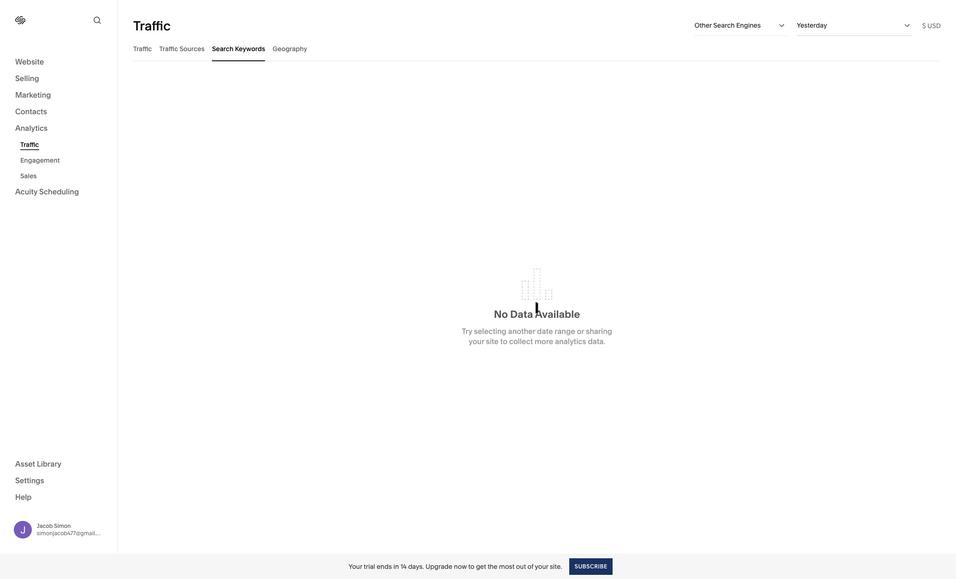 Task type: vqa. For each thing, say whether or not it's contained in the screenshot.
Year to the left
no



Task type: describe. For each thing, give the bounding box(es) containing it.
analytics link
[[15, 123, 102, 134]]

of
[[528, 563, 534, 571]]

out
[[516, 563, 526, 571]]

contacts link
[[15, 107, 102, 118]]

search inside other search engines field
[[714, 21, 735, 30]]

settings link
[[15, 476, 102, 487]]

asset
[[15, 460, 35, 469]]

available
[[535, 309, 580, 321]]

range
[[555, 327, 575, 336]]

data.
[[588, 337, 606, 346]]

contacts
[[15, 107, 47, 116]]

engagement link
[[20, 153, 107, 168]]

usd
[[928, 21, 941, 30]]

ends
[[377, 563, 392, 571]]

days.
[[408, 563, 424, 571]]

acuity
[[15, 187, 38, 196]]

selling link
[[15, 73, 102, 84]]

geography
[[273, 45, 307, 53]]

try selecting another date range or sharing your site to collect more analytics data.
[[462, 327, 612, 346]]

your inside the try selecting another date range or sharing your site to collect more analytics data.
[[469, 337, 484, 346]]

sales
[[20, 172, 37, 180]]

yesterday button
[[797, 15, 913, 36]]

analytics
[[555, 337, 586, 346]]

search inside "search keywords" button
[[212, 45, 234, 53]]

selecting
[[474, 327, 507, 336]]

$ usd
[[923, 21, 941, 30]]

search keywords button
[[212, 36, 265, 61]]

no
[[494, 309, 508, 321]]

trial
[[364, 563, 375, 571]]

library
[[37, 460, 61, 469]]

traffic sources
[[159, 45, 205, 53]]

upgrade
[[426, 563, 453, 571]]

settings
[[15, 476, 44, 485]]

asset library
[[15, 460, 61, 469]]

help
[[15, 493, 32, 502]]

no data available
[[494, 309, 580, 321]]

tab list containing traffic
[[133, 36, 941, 61]]



Task type: locate. For each thing, give the bounding box(es) containing it.
help link
[[15, 492, 32, 502]]

get
[[476, 563, 486, 571]]

0 vertical spatial your
[[469, 337, 484, 346]]

your down try
[[469, 337, 484, 346]]

traffic left sources
[[159, 45, 178, 53]]

to inside the try selecting another date range or sharing your site to collect more analytics data.
[[501, 337, 508, 346]]

search keywords
[[212, 45, 265, 53]]

data
[[510, 309, 533, 321]]

engagement
[[20, 156, 60, 165]]

collect
[[509, 337, 533, 346]]

date
[[537, 327, 553, 336]]

to
[[501, 337, 508, 346], [469, 563, 475, 571]]

marketing link
[[15, 90, 102, 101]]

subscribe
[[575, 563, 608, 570]]

traffic sources button
[[159, 36, 205, 61]]

traffic link
[[20, 137, 107, 153]]

marketing
[[15, 90, 51, 100]]

selling
[[15, 74, 39, 83]]

0 vertical spatial search
[[714, 21, 735, 30]]

asset library link
[[15, 459, 102, 470]]

keywords
[[235, 45, 265, 53]]

site.
[[550, 563, 562, 571]]

traffic inside button
[[159, 45, 178, 53]]

yesterday
[[797, 21, 827, 30]]

traffic left traffic sources at left top
[[133, 45, 152, 53]]

1 horizontal spatial your
[[535, 563, 549, 571]]

sales link
[[20, 168, 107, 184]]

1 vertical spatial search
[[212, 45, 234, 53]]

0 horizontal spatial your
[[469, 337, 484, 346]]

site
[[486, 337, 499, 346]]

tab list
[[133, 36, 941, 61]]

in
[[394, 563, 399, 571]]

traffic down analytics
[[20, 141, 39, 149]]

geography button
[[273, 36, 307, 61]]

14
[[401, 563, 407, 571]]

your right of
[[535, 563, 549, 571]]

jacob
[[37, 523, 53, 530]]

to left get
[[469, 563, 475, 571]]

1 vertical spatial to
[[469, 563, 475, 571]]

Other Search Engines field
[[695, 15, 787, 36]]

analytics
[[15, 124, 48, 133]]

now
[[454, 563, 467, 571]]

simon
[[54, 523, 71, 530]]

1 horizontal spatial search
[[714, 21, 735, 30]]

other
[[695, 21, 712, 30]]

$
[[923, 21, 926, 30]]

acuity scheduling link
[[15, 187, 102, 198]]

traffic up traffic button
[[133, 18, 171, 33]]

your
[[349, 563, 362, 571]]

or
[[577, 327, 584, 336]]

search
[[714, 21, 735, 30], [212, 45, 234, 53]]

the
[[488, 563, 498, 571]]

0 horizontal spatial search
[[212, 45, 234, 53]]

traffic
[[133, 18, 171, 33], [133, 45, 152, 53], [159, 45, 178, 53], [20, 141, 39, 149]]

traffic inside traffic link
[[20, 141, 39, 149]]

website
[[15, 57, 44, 66]]

search left keywords
[[212, 45, 234, 53]]

your trial ends in 14 days. upgrade now to get the most out of your site.
[[349, 563, 562, 571]]

more
[[535, 337, 554, 346]]

website link
[[15, 57, 102, 68]]

0 horizontal spatial to
[[469, 563, 475, 571]]

1 horizontal spatial to
[[501, 337, 508, 346]]

sources
[[180, 45, 205, 53]]

engines
[[737, 21, 761, 30]]

try
[[462, 327, 472, 336]]

1 vertical spatial your
[[535, 563, 549, 571]]

most
[[499, 563, 515, 571]]

simonjacob477@gmail.com
[[37, 530, 108, 537]]

0 vertical spatial to
[[501, 337, 508, 346]]

to right "site"
[[501, 337, 508, 346]]

scheduling
[[39, 187, 79, 196]]

search right other
[[714, 21, 735, 30]]

jacob simon simonjacob477@gmail.com
[[37, 523, 108, 537]]

other search engines
[[695, 21, 761, 30]]

sharing
[[586, 327, 612, 336]]

acuity scheduling
[[15, 187, 79, 196]]

subscribe button
[[570, 559, 613, 575]]

your
[[469, 337, 484, 346], [535, 563, 549, 571]]

traffic button
[[133, 36, 152, 61]]

another
[[508, 327, 536, 336]]



